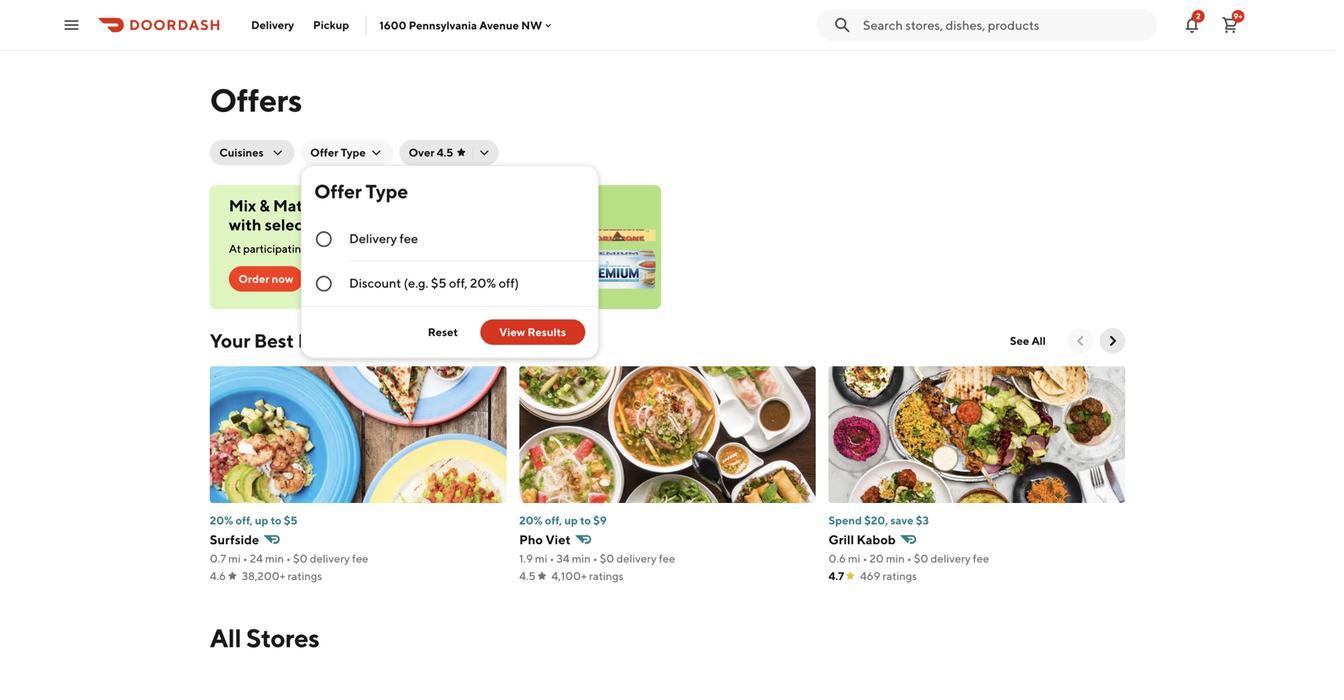 Task type: vqa. For each thing, say whether or not it's contained in the screenshot.


Task type: describe. For each thing, give the bounding box(es) containing it.
0 vertical spatial all
[[1032, 334, 1046, 347]]

1600 pennsylvania avenue nw button
[[380, 18, 555, 32]]

all stores
[[210, 623, 320, 653]]

min for pho viet
[[572, 552, 591, 565]]

order now button
[[229, 266, 303, 292]]

pickup button
[[304, 12, 359, 38]]

off)
[[499, 275, 519, 291]]

over
[[409, 146, 435, 159]]

off, for surfside
[[236, 514, 253, 527]]

results
[[528, 326, 566, 339]]

20
[[870, 552, 884, 565]]

$3
[[916, 514, 929, 527]]

over 4.5 button
[[399, 140, 499, 165]]

pennsylvania
[[409, 18, 477, 32]]

9+ button
[[1215, 9, 1246, 41]]

0 vertical spatial &
[[259, 196, 270, 215]]

$0 for surfside
[[293, 552, 308, 565]]

pho viet
[[519, 532, 571, 547]]

469 ratings
[[860, 570, 917, 583]]

$0 for grill kabob
[[914, 552, 929, 565]]

nw
[[521, 18, 542, 32]]

2 • from the left
[[286, 552, 291, 565]]

off, inside option
[[449, 275, 468, 291]]

view results
[[499, 326, 566, 339]]

$20,
[[865, 514, 888, 527]]

ratings for grill kabob
[[883, 570, 917, 583]]

off, for pho viet
[[545, 514, 562, 527]]

fee for surfside
[[352, 552, 368, 565]]

with
[[229, 215, 262, 234]]

type inside the offer type button
[[341, 146, 366, 159]]

fee inside option
[[400, 231, 418, 246]]

$9
[[593, 514, 607, 527]]

discount
[[349, 275, 401, 291]]

grill
[[829, 532, 854, 547]]

your best deals link
[[210, 328, 347, 354]]

delivery button
[[242, 12, 304, 38]]

20% for pho viet
[[519, 514, 543, 527]]

deals
[[298, 329, 347, 352]]

Discount (e.g. $5 off, 20% off) radio
[[302, 262, 598, 306]]

24
[[250, 552, 263, 565]]

4 • from the left
[[593, 552, 598, 565]]

over 4.5
[[409, 146, 453, 159]]

more
[[366, 215, 405, 234]]

reset
[[428, 326, 458, 339]]

delivery for grill kabob
[[931, 552, 971, 565]]

cuisines button
[[210, 140, 294, 165]]

-
[[324, 196, 331, 215]]

open menu image
[[62, 16, 81, 35]]

Store search: begin typing to search for stores available on DoorDash text field
[[863, 16, 1148, 34]]

3 • from the left
[[550, 552, 554, 565]]

spend $20, save $3
[[829, 514, 929, 527]]

order now
[[238, 272, 294, 285]]

4.6
[[210, 570, 226, 583]]

20% off, up to $9
[[519, 514, 607, 527]]

save inside mix & match - buy 2, save $2 with select halls & more at participating walgreens stores.
[[383, 196, 416, 215]]

your
[[210, 329, 250, 352]]

cuisines
[[219, 146, 264, 159]]

0.7 mi • 24 min • $0 delivery fee
[[210, 552, 368, 565]]

0.7
[[210, 552, 226, 565]]

$0 for pho viet
[[600, 552, 614, 565]]

min for surfside
[[265, 552, 284, 565]]

see all link
[[1001, 328, 1056, 354]]

delivery fee
[[349, 231, 418, 246]]

pickup
[[313, 18, 349, 31]]

delivery for delivery
[[251, 18, 294, 31]]

mi for grill kabob
[[848, 552, 861, 565]]

ratings for pho viet
[[589, 570, 624, 583]]

view
[[499, 326, 525, 339]]

select
[[265, 215, 309, 234]]

discount (e.g. $5 off, 20% off)
[[349, 275, 519, 291]]

1600
[[380, 18, 407, 32]]

delivery for surfside
[[310, 552, 350, 565]]

match
[[273, 196, 320, 215]]

notification bell image
[[1183, 16, 1202, 35]]

offer type button
[[301, 140, 393, 165]]

20% for surfside
[[210, 514, 233, 527]]

$5 inside option
[[431, 275, 447, 291]]

4.7
[[829, 570, 844, 583]]

buy
[[334, 196, 363, 215]]

stores.
[[367, 242, 399, 255]]

stores
[[246, 623, 320, 653]]

20% inside option
[[470, 275, 496, 291]]



Task type: locate. For each thing, give the bounding box(es) containing it.
delivery for delivery fee
[[349, 231, 397, 246]]

0 horizontal spatial $0
[[293, 552, 308, 565]]

all right see
[[1032, 334, 1046, 347]]

offers
[[210, 81, 302, 119]]

mi for pho viet
[[535, 552, 548, 565]]

2
[[1196, 12, 1201, 21]]

0 horizontal spatial up
[[255, 514, 269, 527]]

mi right 0.7
[[228, 552, 241, 565]]

0 vertical spatial save
[[383, 196, 416, 215]]

0 horizontal spatial delivery
[[251, 18, 294, 31]]

20% left off)
[[470, 275, 496, 291]]

delivery inside button
[[251, 18, 294, 31]]

grill kabob
[[829, 532, 896, 547]]

&
[[259, 196, 270, 215], [353, 215, 363, 234]]

1 horizontal spatial $5
[[431, 275, 447, 291]]

1600 pennsylvania avenue nw
[[380, 18, 542, 32]]

option group
[[302, 217, 598, 306]]

previous button of carousel image
[[1073, 333, 1089, 349]]

1 vertical spatial all
[[210, 623, 241, 653]]

2 mi from the left
[[535, 552, 548, 565]]

halls
[[313, 215, 349, 234]]

delivery right 20
[[931, 552, 971, 565]]

4,100+
[[552, 570, 587, 583]]

fee for pho viet
[[659, 552, 675, 565]]

delivery for pho viet
[[617, 552, 657, 565]]

20% up surfside
[[210, 514, 233, 527]]

ratings down 1.9 mi • 34 min • $0 delivery fee
[[589, 570, 624, 583]]

• up 469 ratings
[[907, 552, 912, 565]]

1 items, open order cart image
[[1221, 16, 1240, 35]]

0 horizontal spatial save
[[383, 196, 416, 215]]

ratings down 0.6 mi • 20 min • $0 delivery fee
[[883, 570, 917, 583]]

type up more
[[366, 180, 408, 203]]

0 horizontal spatial 20%
[[210, 514, 233, 527]]

up up surfside
[[255, 514, 269, 527]]

& right mix
[[259, 196, 270, 215]]

1 vertical spatial $5
[[284, 514, 298, 527]]

to for pho viet
[[580, 514, 591, 527]]

off, right (e.g.
[[449, 275, 468, 291]]

2 ratings from the left
[[589, 570, 624, 583]]

type
[[341, 146, 366, 159], [366, 180, 408, 203]]

to
[[271, 514, 282, 527], [580, 514, 591, 527]]

delivery
[[251, 18, 294, 31], [349, 231, 397, 246]]

2 $0 from the left
[[600, 552, 614, 565]]

1 up from the left
[[255, 514, 269, 527]]

save left the $3
[[891, 514, 914, 527]]

4.5 down 1.9
[[519, 570, 536, 583]]

kabob
[[857, 532, 896, 547]]

offer inside button
[[310, 146, 338, 159]]

reset button
[[418, 320, 468, 345]]

up for surfside
[[255, 514, 269, 527]]

1 mi from the left
[[228, 552, 241, 565]]

mi right 1.9
[[535, 552, 548, 565]]

1 horizontal spatial $0
[[600, 552, 614, 565]]

delivery up the "4,100+ ratings"
[[617, 552, 657, 565]]

2 delivery from the left
[[617, 552, 657, 565]]

to up 0.7 mi • 24 min • $0 delivery fee
[[271, 514, 282, 527]]

offer type inside button
[[310, 146, 366, 159]]

1 vertical spatial offer
[[314, 180, 362, 203]]

next button of carousel image
[[1105, 333, 1121, 349]]

0 horizontal spatial &
[[259, 196, 270, 215]]

fee
[[400, 231, 418, 246], [352, 552, 368, 565], [659, 552, 675, 565], [973, 552, 989, 565]]

4,100+ ratings
[[552, 570, 624, 583]]

1 horizontal spatial to
[[580, 514, 591, 527]]

min right 34
[[572, 552, 591, 565]]

1 horizontal spatial delivery
[[349, 231, 397, 246]]

38,200+
[[242, 570, 286, 583]]

0 vertical spatial $5
[[431, 275, 447, 291]]

0 horizontal spatial ratings
[[288, 570, 322, 583]]

all left stores
[[210, 623, 241, 653]]

1 horizontal spatial off,
[[449, 275, 468, 291]]

surfside
[[210, 532, 259, 547]]

0 vertical spatial type
[[341, 146, 366, 159]]

1 horizontal spatial mi
[[535, 552, 548, 565]]

6 • from the left
[[907, 552, 912, 565]]

type up buy
[[341, 146, 366, 159]]

20% up pho
[[519, 514, 543, 527]]

min
[[265, 552, 284, 565], [572, 552, 591, 565], [886, 552, 905, 565]]

34
[[557, 552, 570, 565]]

offer type
[[310, 146, 366, 159], [314, 180, 408, 203]]

save up more
[[383, 196, 416, 215]]

0 horizontal spatial 4.5
[[437, 146, 453, 159]]

1 vertical spatial save
[[891, 514, 914, 527]]

3 min from the left
[[886, 552, 905, 565]]

delivery inside option
[[349, 231, 397, 246]]

0 horizontal spatial all
[[210, 623, 241, 653]]

(e.g.
[[404, 275, 429, 291]]

3 ratings from the left
[[883, 570, 917, 583]]

1 horizontal spatial 4.5
[[519, 570, 536, 583]]

469
[[860, 570, 881, 583]]

0 vertical spatial offer
[[310, 146, 338, 159]]

option group containing delivery fee
[[302, 217, 598, 306]]

1 $0 from the left
[[293, 552, 308, 565]]

spend
[[829, 514, 862, 527]]

1 ratings from the left
[[288, 570, 322, 583]]

• up the "4,100+ ratings"
[[593, 552, 598, 565]]

0 vertical spatial 4.5
[[437, 146, 453, 159]]

$5 right (e.g.
[[431, 275, 447, 291]]

0 horizontal spatial to
[[271, 514, 282, 527]]

up up 'viet'
[[564, 514, 578, 527]]

1 delivery from the left
[[310, 552, 350, 565]]

mi
[[228, 552, 241, 565], [535, 552, 548, 565], [848, 552, 861, 565]]

to left $9
[[580, 514, 591, 527]]

offer type up more
[[314, 180, 408, 203]]

0 horizontal spatial $5
[[284, 514, 298, 527]]

off, up surfside
[[236, 514, 253, 527]]

2 up from the left
[[564, 514, 578, 527]]

mi right 0.6
[[848, 552, 861, 565]]

ratings
[[288, 570, 322, 583], [589, 570, 624, 583], [883, 570, 917, 583]]

4.5
[[437, 146, 453, 159], [519, 570, 536, 583]]

delivery down 2,
[[349, 231, 397, 246]]

see
[[1010, 334, 1030, 347]]

1 to from the left
[[271, 514, 282, 527]]

avenue
[[479, 18, 519, 32]]

0 vertical spatial offer type
[[310, 146, 366, 159]]

• up 38,200+ ratings
[[286, 552, 291, 565]]

all
[[1032, 334, 1046, 347], [210, 623, 241, 653]]

off,
[[449, 275, 468, 291], [236, 514, 253, 527], [545, 514, 562, 527]]

now
[[272, 272, 294, 285]]

3 $0 from the left
[[914, 552, 929, 565]]

• left 34
[[550, 552, 554, 565]]

$5
[[431, 275, 447, 291], [284, 514, 298, 527]]

1.9 mi • 34 min • $0 delivery fee
[[519, 552, 675, 565]]

1 horizontal spatial min
[[572, 552, 591, 565]]

up for pho viet
[[564, 514, 578, 527]]

1 horizontal spatial all
[[1032, 334, 1046, 347]]

1 vertical spatial 4.5
[[519, 570, 536, 583]]

1 horizontal spatial &
[[353, 215, 363, 234]]

off, up 'viet'
[[545, 514, 562, 527]]

your best deals
[[210, 329, 347, 352]]

& down buy
[[353, 215, 363, 234]]

2 horizontal spatial delivery
[[931, 552, 971, 565]]

Delivery fee radio
[[302, 217, 598, 262]]

mix & match - buy 2, save $2 with select halls & more at participating walgreens stores.
[[229, 196, 438, 255]]

20%
[[470, 275, 496, 291], [210, 514, 233, 527], [519, 514, 543, 527]]

participating
[[243, 242, 308, 255]]

offer up halls
[[314, 180, 362, 203]]

2 horizontal spatial ratings
[[883, 570, 917, 583]]

min right 20
[[886, 552, 905, 565]]

• left 20
[[863, 552, 868, 565]]

min for grill kabob
[[886, 552, 905, 565]]

4.5 right over
[[437, 146, 453, 159]]

offer type up buy
[[310, 146, 366, 159]]

•
[[243, 552, 248, 565], [286, 552, 291, 565], [550, 552, 554, 565], [593, 552, 598, 565], [863, 552, 868, 565], [907, 552, 912, 565]]

1 horizontal spatial ratings
[[589, 570, 624, 583]]

delivery up 38,200+ ratings
[[310, 552, 350, 565]]

0 vertical spatial delivery
[[251, 18, 294, 31]]

1 horizontal spatial delivery
[[617, 552, 657, 565]]

walgreens
[[310, 242, 364, 255]]

1.9
[[519, 552, 533, 565]]

1 vertical spatial offer type
[[314, 180, 408, 203]]

2 min from the left
[[572, 552, 591, 565]]

0 horizontal spatial min
[[265, 552, 284, 565]]

$0 up 469 ratings
[[914, 552, 929, 565]]

0 horizontal spatial mi
[[228, 552, 241, 565]]

1 vertical spatial &
[[353, 215, 363, 234]]

best
[[254, 329, 294, 352]]

2 horizontal spatial min
[[886, 552, 905, 565]]

0.6
[[829, 552, 846, 565]]

4.5 inside button
[[437, 146, 453, 159]]

delivery
[[310, 552, 350, 565], [617, 552, 657, 565], [931, 552, 971, 565]]

9+
[[1234, 12, 1243, 21]]

1 min from the left
[[265, 552, 284, 565]]

1 • from the left
[[243, 552, 248, 565]]

1 horizontal spatial 20%
[[470, 275, 496, 291]]

1 horizontal spatial save
[[891, 514, 914, 527]]

save
[[383, 196, 416, 215], [891, 514, 914, 527]]

0.6 mi • 20 min • $0 delivery fee
[[829, 552, 989, 565]]

3 delivery from the left
[[931, 552, 971, 565]]

mix
[[229, 196, 256, 215]]

0 horizontal spatial off,
[[236, 514, 253, 527]]

2 horizontal spatial off,
[[545, 514, 562, 527]]

1 vertical spatial delivery
[[349, 231, 397, 246]]

ratings down 0.7 mi • 24 min • $0 delivery fee
[[288, 570, 322, 583]]

viet
[[546, 532, 571, 547]]

2 horizontal spatial 20%
[[519, 514, 543, 527]]

2,
[[366, 196, 379, 215]]

fee for grill kabob
[[973, 552, 989, 565]]

38,200+ ratings
[[242, 570, 322, 583]]

20% off, up to $5
[[210, 514, 298, 527]]

0 horizontal spatial delivery
[[310, 552, 350, 565]]

offer up -
[[310, 146, 338, 159]]

$2
[[419, 196, 438, 215]]

$0
[[293, 552, 308, 565], [600, 552, 614, 565], [914, 552, 929, 565]]

$5 up 0.7 mi • 24 min • $0 delivery fee
[[284, 514, 298, 527]]

pho
[[519, 532, 543, 547]]

2 horizontal spatial mi
[[848, 552, 861, 565]]

2 horizontal spatial $0
[[914, 552, 929, 565]]

$0 up 38,200+ ratings
[[293, 552, 308, 565]]

to for surfside
[[271, 514, 282, 527]]

1 horizontal spatial up
[[564, 514, 578, 527]]

• left 24
[[243, 552, 248, 565]]

3 mi from the left
[[848, 552, 861, 565]]

offer
[[310, 146, 338, 159], [314, 180, 362, 203]]

delivery left pickup
[[251, 18, 294, 31]]

$0 up the "4,100+ ratings"
[[600, 552, 614, 565]]

at
[[229, 242, 241, 255]]

2 to from the left
[[580, 514, 591, 527]]

order
[[238, 272, 270, 285]]

mi for surfside
[[228, 552, 241, 565]]

1 vertical spatial type
[[366, 180, 408, 203]]

see all
[[1010, 334, 1046, 347]]

ratings for surfside
[[288, 570, 322, 583]]

5 • from the left
[[863, 552, 868, 565]]

min right 24
[[265, 552, 284, 565]]

view results button
[[480, 320, 585, 345]]



